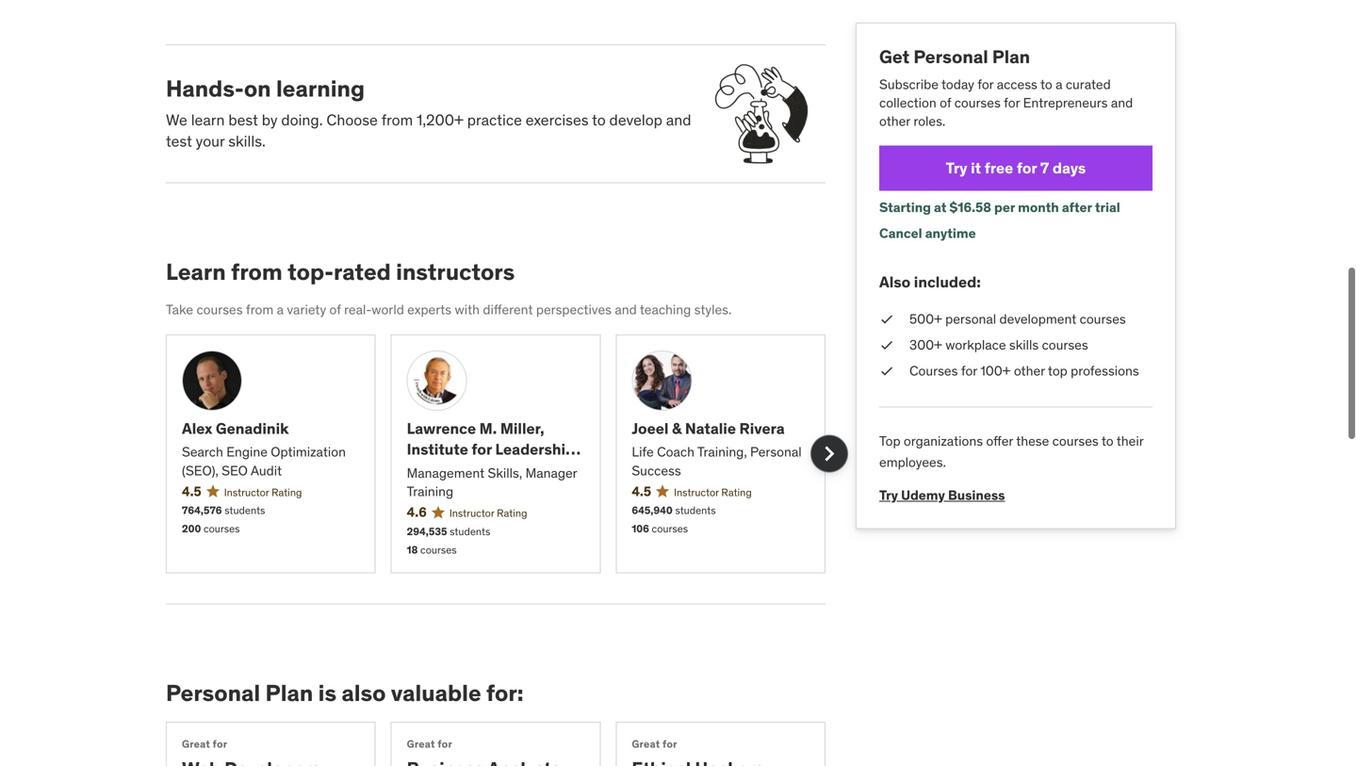 Task type: locate. For each thing, give the bounding box(es) containing it.
4.5 for search
[[182, 483, 202, 500]]

try it free for 7 days
[[946, 158, 1086, 178]]

a up entrepreneurs
[[1056, 76, 1063, 93]]

courses down 645,940 at the bottom left of the page
[[652, 522, 688, 536]]

1 vertical spatial of
[[330, 301, 341, 318]]

starting at $16.58 per month after trial cancel anytime
[[880, 199, 1121, 242]]

cancel
[[880, 225, 923, 242]]

choose
[[327, 110, 378, 130]]

1 horizontal spatial rating
[[497, 507, 527, 520]]

instructor up 645,940 students 106 courses
[[674, 486, 719, 499]]

take
[[166, 301, 193, 318]]

instructors
[[396, 258, 515, 286]]

courses inside get personal plan subscribe today for access to a curated collection of courses for entrepreneurs and other roles.
[[955, 94, 1001, 111]]

courses down 294,535
[[421, 544, 457, 557]]

to left develop in the top of the page
[[592, 110, 606, 130]]

$16.58
[[950, 199, 992, 216]]

employees.
[[880, 454, 946, 471]]

and left the teaching
[[615, 301, 637, 318]]

training,
[[698, 444, 747, 461]]

students right 294,535
[[450, 525, 491, 538]]

and right develop in the top of the page
[[666, 110, 692, 130]]

courses for 100+ other top professions
[[910, 363, 1139, 380]]

instructor rating
[[224, 486, 302, 499], [674, 486, 752, 499], [450, 507, 527, 520]]

2 horizontal spatial and
[[1111, 94, 1133, 111]]

2 horizontal spatial personal
[[914, 45, 989, 68]]

1 xsmall image from the top
[[880, 336, 895, 355]]

0 horizontal spatial of
[[330, 301, 341, 318]]

today
[[942, 76, 975, 93]]

and inside hands-on learning we learn best by doing. choose from 1,200+ practice exercises to develop and test your skills.
[[666, 110, 692, 130]]

seo
[[222, 462, 248, 479]]

645,940 students 106 courses
[[632, 504, 716, 536]]

500+
[[910, 311, 943, 328]]

2 horizontal spatial instructor rating
[[674, 486, 752, 499]]

try udemy business
[[880, 487, 1005, 504]]

instructor rating down management skills, manager training
[[450, 507, 527, 520]]

skills,
[[488, 465, 522, 482]]

with
[[455, 301, 480, 318]]

106
[[632, 522, 649, 536]]

2 great from the left
[[407, 738, 435, 751]]

2 horizontal spatial students
[[675, 504, 716, 517]]

2 horizontal spatial great
[[632, 738, 660, 751]]

1 vertical spatial try
[[880, 487, 898, 504]]

rating down management skills, manager training
[[497, 507, 527, 520]]

alex genadinik search engine optimization (seo), seo audit
[[182, 419, 346, 479]]

2 vertical spatial personal
[[166, 679, 260, 707]]

300+
[[910, 337, 943, 354]]

0 horizontal spatial other
[[880, 113, 911, 130]]

instructor
[[224, 486, 269, 499], [674, 486, 719, 499], [450, 507, 494, 520]]

1 horizontal spatial students
[[450, 525, 491, 538]]

other down skills
[[1014, 363, 1045, 380]]

rating for engine
[[272, 486, 302, 499]]

from left variety
[[246, 301, 274, 318]]

4.5 up 645,940 at the bottom left of the page
[[632, 483, 652, 500]]

organizations
[[904, 433, 983, 450]]

1 horizontal spatial to
[[1041, 76, 1053, 93]]

1 horizontal spatial great
[[407, 738, 435, 751]]

0 vertical spatial try
[[946, 158, 968, 178]]

students right 645,940 at the bottom left of the page
[[675, 504, 716, 517]]

200
[[182, 522, 201, 536]]

0 vertical spatial personal
[[914, 45, 989, 68]]

18
[[407, 544, 418, 557]]

students inside 764,576 students 200 courses
[[225, 504, 265, 517]]

1 horizontal spatial great for
[[407, 738, 453, 751]]

2 horizontal spatial rating
[[722, 486, 752, 499]]

1 horizontal spatial 4.5
[[632, 483, 652, 500]]

0 vertical spatial other
[[880, 113, 911, 130]]

personal
[[946, 311, 997, 328]]

0 horizontal spatial try
[[880, 487, 898, 504]]

1 vertical spatial to
[[592, 110, 606, 130]]

instructor for courses
[[450, 507, 494, 520]]

and inside learn from top-rated instructors element
[[615, 301, 637, 318]]

4.5
[[182, 483, 202, 500], [632, 483, 652, 500]]

a
[[1056, 76, 1063, 93], [277, 301, 284, 318]]

7
[[1041, 158, 1050, 178]]

next image
[[815, 439, 845, 469]]

1 horizontal spatial of
[[940, 94, 952, 111]]

alex
[[182, 419, 212, 438]]

1 horizontal spatial instructor rating
[[450, 507, 527, 520]]

xsmall image left courses
[[880, 362, 895, 381]]

1 vertical spatial xsmall image
[[880, 362, 895, 381]]

1 vertical spatial other
[[1014, 363, 1045, 380]]

other down collection
[[880, 113, 911, 130]]

4.5 up 764,576
[[182, 483, 202, 500]]

plan left is
[[265, 679, 313, 707]]

to left their
[[1102, 433, 1114, 450]]

alex genadinik link
[[182, 418, 360, 439]]

and for plan
[[1111, 94, 1133, 111]]

rating down audit
[[272, 486, 302, 499]]

of inside get personal plan subscribe today for access to a curated collection of courses for entrepreneurs and other roles.
[[940, 94, 952, 111]]

get
[[880, 45, 910, 68]]

0 vertical spatial to
[[1041, 76, 1053, 93]]

0 horizontal spatial plan
[[265, 679, 313, 707]]

2 4.5 from the left
[[632, 483, 652, 500]]

courses right these
[[1053, 433, 1099, 450]]

and
[[1111, 94, 1133, 111], [666, 110, 692, 130], [615, 301, 637, 318]]

2 xsmall image from the top
[[880, 362, 895, 381]]

great
[[182, 738, 210, 751], [407, 738, 435, 751], [632, 738, 660, 751]]

curated
[[1066, 76, 1111, 93]]

workplace
[[946, 337, 1006, 354]]

try for try it free for 7 days
[[946, 158, 968, 178]]

institute
[[407, 440, 468, 459]]

is
[[318, 679, 337, 707]]

natalie
[[685, 419, 736, 438]]

from
[[382, 110, 413, 130], [231, 258, 283, 286], [246, 301, 274, 318]]

learn
[[166, 258, 226, 286]]

0 horizontal spatial great
[[182, 738, 210, 751]]

instructor down seo
[[224, 486, 269, 499]]

plan up access
[[993, 45, 1031, 68]]

instructor up 294,535 students 18 courses
[[450, 507, 494, 520]]

1 great for from the left
[[182, 738, 228, 751]]

from left 1,200+
[[382, 110, 413, 130]]

joeel
[[632, 419, 669, 438]]

0 horizontal spatial instructor
[[224, 486, 269, 499]]

their
[[1117, 433, 1144, 450]]

try left the udemy
[[880, 487, 898, 504]]

2 horizontal spatial to
[[1102, 433, 1114, 450]]

1 horizontal spatial and
[[666, 110, 692, 130]]

a inside get personal plan subscribe today for access to a curated collection of courses for entrepreneurs and other roles.
[[1056, 76, 1063, 93]]

hands-on learning we learn best by doing. choose from 1,200+ practice exercises to develop and test your skills.
[[166, 74, 692, 151]]

1 horizontal spatial try
[[946, 158, 968, 178]]

and right entrepreneurs
[[1111, 94, 1133, 111]]

instructor rating down training,
[[674, 486, 752, 499]]

rating for rivera
[[722, 486, 752, 499]]

2 great for from the left
[[407, 738, 453, 751]]

courses down today
[[955, 94, 1001, 111]]

roles.
[[914, 113, 946, 130]]

1 vertical spatial plan
[[265, 679, 313, 707]]

plan
[[993, 45, 1031, 68], [265, 679, 313, 707]]

other
[[880, 113, 911, 130], [1014, 363, 1045, 380]]

courses inside 764,576 students 200 courses
[[204, 522, 240, 536]]

real-
[[344, 301, 372, 318]]

1 horizontal spatial personal
[[750, 444, 802, 461]]

2 vertical spatial to
[[1102, 433, 1114, 450]]

instructor rating down audit
[[224, 486, 302, 499]]

of
[[940, 94, 952, 111], [330, 301, 341, 318]]

entrepreneurs
[[1024, 94, 1108, 111]]

1 horizontal spatial a
[[1056, 76, 1063, 93]]

personal inside joeel & natalie rivera life coach training, personal success
[[750, 444, 802, 461]]

it
[[971, 158, 982, 178]]

learn from top-rated instructors element
[[166, 258, 848, 574]]

collection
[[880, 94, 937, 111]]

for inside lawrence m. miller, institute for leadership excellence
[[472, 440, 492, 459]]

carousel element
[[166, 334, 848, 574]]

0 horizontal spatial to
[[592, 110, 606, 130]]

to inside get personal plan subscribe today for access to a curated collection of courses for entrepreneurs and other roles.
[[1041, 76, 1053, 93]]

0 horizontal spatial students
[[225, 504, 265, 517]]

from left top-
[[231, 258, 283, 286]]

and inside get personal plan subscribe today for access to a curated collection of courses for entrepreneurs and other roles.
[[1111, 94, 1133, 111]]

rivera
[[740, 419, 785, 438]]

0 vertical spatial a
[[1056, 76, 1063, 93]]

to inside top organizations offer these courses to their employees.
[[1102, 433, 1114, 450]]

&
[[672, 419, 682, 438]]

to
[[1041, 76, 1053, 93], [592, 110, 606, 130], [1102, 433, 1114, 450]]

0 vertical spatial plan
[[993, 45, 1031, 68]]

rating
[[272, 486, 302, 499], [722, 486, 752, 499], [497, 507, 527, 520]]

students for natalie
[[675, 504, 716, 517]]

xsmall image down xsmall icon
[[880, 336, 895, 355]]

lawrence
[[407, 419, 476, 438]]

students down seo
[[225, 504, 265, 517]]

0 horizontal spatial instructor rating
[[224, 486, 302, 499]]

294,535 students 18 courses
[[407, 525, 491, 557]]

subscribe
[[880, 76, 939, 93]]

management skills, manager training
[[407, 465, 577, 500]]

0 vertical spatial from
[[382, 110, 413, 130]]

top organizations offer these courses to their employees.
[[880, 433, 1144, 471]]

0 horizontal spatial 4.5
[[182, 483, 202, 500]]

1 horizontal spatial instructor
[[450, 507, 494, 520]]

instructor rating for engine
[[224, 486, 302, 499]]

1 4.5 from the left
[[182, 483, 202, 500]]

plan inside get personal plan subscribe today for access to a curated collection of courses for entrepreneurs and other roles.
[[993, 45, 1031, 68]]

1 vertical spatial personal
[[750, 444, 802, 461]]

0 horizontal spatial personal
[[166, 679, 260, 707]]

instructor rating for rivera
[[674, 486, 752, 499]]

2 horizontal spatial instructor
[[674, 486, 719, 499]]

xsmall image
[[880, 336, 895, 355], [880, 362, 895, 381]]

a left variety
[[277, 301, 284, 318]]

1 great from the left
[[182, 738, 210, 751]]

0 horizontal spatial great for
[[182, 738, 228, 751]]

development
[[1000, 311, 1077, 328]]

business
[[948, 487, 1005, 504]]

offer
[[987, 433, 1014, 450]]

rating down training,
[[722, 486, 752, 499]]

of left real-
[[330, 301, 341, 318]]

miller,
[[500, 419, 545, 438]]

1 horizontal spatial plan
[[993, 45, 1031, 68]]

of down today
[[940, 94, 952, 111]]

try left it on the top right of the page
[[946, 158, 968, 178]]

to up entrepreneurs
[[1041, 76, 1053, 93]]

instructor for rivera
[[674, 486, 719, 499]]

0 horizontal spatial rating
[[272, 486, 302, 499]]

lawrence m. miller, institute for leadership excellence
[[407, 419, 575, 480]]

0 vertical spatial xsmall image
[[880, 336, 895, 355]]

2 horizontal spatial great for
[[632, 738, 678, 751]]

0 horizontal spatial and
[[615, 301, 637, 318]]

0 vertical spatial of
[[940, 94, 952, 111]]

students inside 645,940 students 106 courses
[[675, 504, 716, 517]]

0 horizontal spatial a
[[277, 301, 284, 318]]

courses down 764,576
[[204, 522, 240, 536]]



Task type: vqa. For each thing, say whether or not it's contained in the screenshot.


Task type: describe. For each thing, give the bounding box(es) containing it.
at
[[934, 199, 947, 216]]

try it free for 7 days link
[[880, 146, 1153, 191]]

other inside get personal plan subscribe today for access to a curated collection of courses for entrepreneurs and other roles.
[[880, 113, 911, 130]]

students inside 294,535 students 18 courses
[[450, 525, 491, 538]]

also
[[342, 679, 386, 707]]

take courses from a variety of real-world experts with different perspectives and teaching styles.
[[166, 301, 732, 318]]

develop
[[610, 110, 663, 130]]

and for learning
[[666, 110, 692, 130]]

variety
[[287, 301, 326, 318]]

300+ workplace skills courses
[[910, 337, 1089, 354]]

joeel & natalie rivera link
[[632, 418, 810, 439]]

your
[[196, 131, 225, 151]]

xsmall image for 300+
[[880, 336, 895, 355]]

top
[[880, 433, 901, 450]]

doing.
[[281, 110, 323, 130]]

learn from top-rated instructors
[[166, 258, 515, 286]]

test
[[166, 131, 192, 151]]

management
[[407, 465, 485, 482]]

leadership
[[495, 440, 575, 459]]

exercises
[[526, 110, 589, 130]]

professions
[[1071, 363, 1139, 380]]

teaching
[[640, 301, 691, 318]]

for:
[[486, 679, 524, 707]]

294,535
[[407, 525, 447, 538]]

instructor rating for courses
[[450, 507, 527, 520]]

audit
[[251, 462, 282, 479]]

after
[[1062, 199, 1092, 216]]

1 vertical spatial a
[[277, 301, 284, 318]]

skills.
[[228, 131, 266, 151]]

courses up top at the right of the page
[[1042, 337, 1089, 354]]

xsmall image for courses
[[880, 362, 895, 381]]

optimization
[[271, 444, 346, 461]]

we
[[166, 110, 187, 130]]

3 great from the left
[[632, 738, 660, 751]]

days
[[1053, 158, 1086, 178]]

engine
[[226, 444, 268, 461]]

genadinik
[[216, 419, 289, 438]]

styles.
[[694, 301, 732, 318]]

4.5 for natalie
[[632, 483, 652, 500]]

courses inside 645,940 students 106 courses
[[652, 522, 688, 536]]

perspectives
[[536, 301, 612, 318]]

udemy
[[901, 487, 945, 504]]

2 vertical spatial from
[[246, 301, 274, 318]]

by
[[262, 110, 278, 130]]

valuable
[[391, 679, 481, 707]]

these
[[1016, 433, 1050, 450]]

included:
[[914, 272, 981, 292]]

xsmall image
[[880, 310, 895, 329]]

courses right take
[[197, 301, 243, 318]]

of inside learn from top-rated instructors element
[[330, 301, 341, 318]]

courses up professions
[[1080, 311, 1126, 328]]

experts
[[407, 301, 452, 318]]

1 horizontal spatial other
[[1014, 363, 1045, 380]]

try udemy business link
[[880, 473, 1005, 504]]

trial
[[1095, 199, 1121, 216]]

instructor for engine
[[224, 486, 269, 499]]

anytime
[[926, 225, 976, 242]]

lawrence m. miller, institute for leadership excellence link
[[407, 418, 585, 480]]

learning
[[276, 74, 365, 103]]

month
[[1018, 199, 1059, 216]]

100+
[[981, 363, 1011, 380]]

from inside hands-on learning we learn best by doing. choose from 1,200+ practice exercises to develop and test your skills.
[[382, 110, 413, 130]]

manager
[[526, 465, 577, 482]]

rating for courses
[[497, 507, 527, 520]]

764,576
[[182, 504, 222, 517]]

students for search
[[225, 504, 265, 517]]

courses
[[910, 363, 958, 380]]

hands-
[[166, 74, 244, 103]]

personal inside get personal plan subscribe today for access to a curated collection of courses for entrepreneurs and other roles.
[[914, 45, 989, 68]]

free
[[985, 158, 1014, 178]]

world
[[372, 301, 404, 318]]

personal plan is also valuable for:
[[166, 679, 524, 707]]

500+ personal development courses
[[910, 311, 1126, 328]]

success
[[632, 462, 681, 479]]

m.
[[480, 419, 497, 438]]

1 vertical spatial from
[[231, 258, 283, 286]]

top
[[1048, 363, 1068, 380]]

try for try udemy business
[[880, 487, 898, 504]]

4.6
[[407, 504, 427, 521]]

different
[[483, 301, 533, 318]]

skills
[[1010, 337, 1039, 354]]

practice
[[467, 110, 522, 130]]

on
[[244, 74, 271, 103]]

starting
[[880, 199, 931, 216]]

training
[[407, 483, 454, 500]]

joeel & natalie rivera life coach training, personal success
[[632, 419, 802, 479]]

also
[[880, 272, 911, 292]]

courses inside top organizations offer these courses to their employees.
[[1053, 433, 1099, 450]]

to inside hands-on learning we learn best by doing. choose from 1,200+ practice exercises to develop and test your skills.
[[592, 110, 606, 130]]

access
[[997, 76, 1038, 93]]

3 great for from the left
[[632, 738, 678, 751]]

search
[[182, 444, 223, 461]]

courses inside 294,535 students 18 courses
[[421, 544, 457, 557]]

also included:
[[880, 272, 981, 292]]

rated
[[334, 258, 391, 286]]



